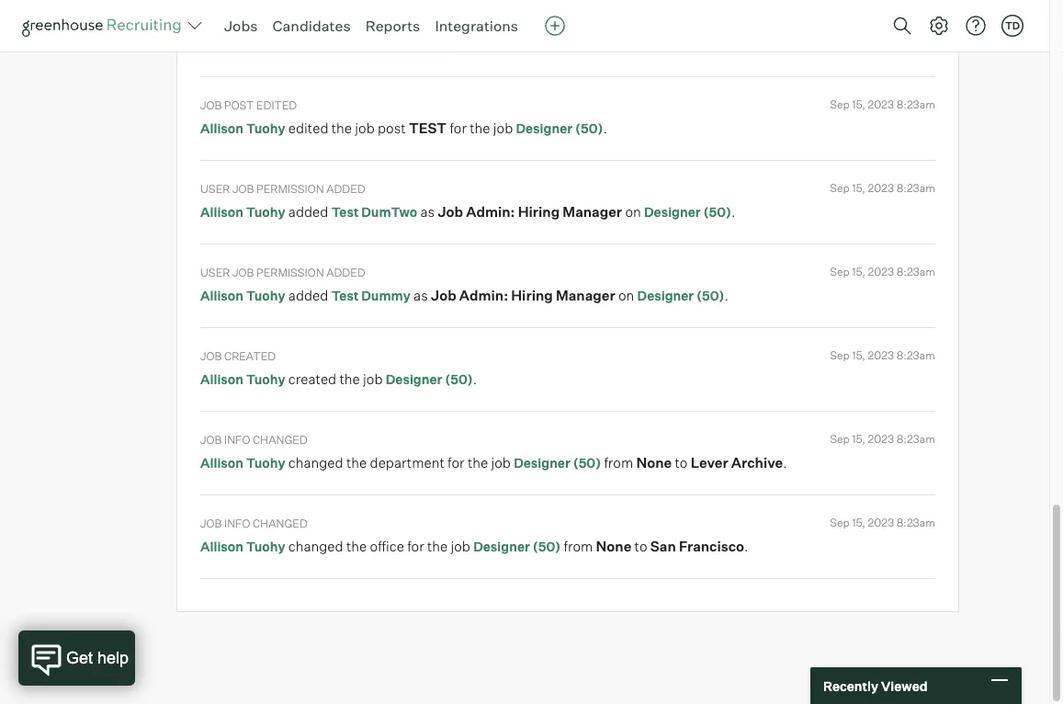 Task type: describe. For each thing, give the bounding box(es) containing it.
8:24am
[[897, 14, 936, 28]]

created
[[289, 370, 337, 387]]

to for san
[[635, 538, 648, 555]]

allison for sep 15, 2023 8:23am allison tuohy created the job designer (50) .
[[200, 371, 244, 387]]

test dumtwo link
[[332, 204, 418, 220]]

as for dummy
[[414, 287, 428, 304]]

job for dumtwo
[[438, 203, 463, 220]]

job created
[[200, 349, 276, 363]]

added for test dumtwo
[[289, 203, 329, 220]]

tuohy for sep 15, 2023 8:23am allison tuohy created the job designer (50) .
[[246, 371, 285, 387]]

sep for sep 15, 2023 8:24am allison tuohy changed the name for the job designer (50) from copy of test to test 2 .
[[830, 14, 850, 28]]

15, for sep 15, 2023 8:23am allison tuohy added test dumtwo as job admin: hiring manager on designer (50) .
[[853, 181, 866, 195]]

tuohy for sep 15, 2023 8:24am allison tuohy changed the name for the job designer (50) from copy of test to test 2 .
[[246, 36, 285, 53]]

from for lever
[[604, 454, 634, 471]]

tuohy for sep 15, 2023 8:23am allison tuohy changed the office for the job designer (50) from none to san francisco .
[[246, 539, 285, 555]]

jobs link
[[224, 17, 258, 35]]

changed for changed the office for the job
[[289, 538, 344, 555]]

permission for test dumtwo
[[257, 182, 324, 196]]

test dummy link
[[332, 288, 411, 304]]

hiring for dumtwo
[[518, 203, 560, 220]]

(50) inside sep 15, 2023 8:24am allison tuohy changed the name for the job designer (50) from copy of test to test 2 .
[[534, 36, 562, 53]]

the inside sep 15, 2023 8:23am allison tuohy created the job designer (50) .
[[340, 370, 360, 387]]

for for name
[[408, 36, 425, 53]]

user for test dumtwo
[[200, 182, 230, 196]]

sep 15, 2023 8:23am allison tuohy changed the office for the job designer (50) from none to san francisco .
[[200, 516, 936, 555]]

jobs
[[224, 17, 258, 35]]

recently viewed
[[824, 678, 928, 694]]

(50) inside sep 15, 2023 8:23am allison tuohy changed the department for the job designer (50) from none to lever archive .
[[573, 455, 601, 471]]

15, for sep 15, 2023 8:24am allison tuohy changed the name for the job designer (50) from copy of test to test 2 .
[[852, 14, 865, 28]]

allison for sep 15, 2023 8:23am allison tuohy added test dummy as job admin: hiring manager on designer (50) .
[[200, 288, 244, 304]]

designer inside sep 15, 2023 8:23am allison tuohy changed the office for the job designer (50) from none to san francisco .
[[474, 539, 530, 555]]

2
[[748, 36, 756, 53]]

allison tuohy link for sep 15, 2023 8:23am allison tuohy changed the department for the job designer (50) from none to lever archive .
[[200, 455, 285, 471]]

designer inside sep 15, 2023 8:23am allison tuohy edited the job post test for the job designer (50) .
[[516, 120, 573, 136]]

. inside sep 15, 2023 8:23am allison tuohy created the job designer (50) .
[[473, 370, 477, 387]]

the right edited
[[332, 119, 352, 136]]

15, for sep 15, 2023 8:23am allison tuohy added test dummy as job admin: hiring manager on designer (50) .
[[853, 265, 866, 279]]

15, for sep 15, 2023 8:23am allison tuohy changed the office for the job designer (50) from none to san francisco .
[[853, 516, 866, 530]]

allison for sep 15, 2023 8:23am allison tuohy changed the office for the job designer (50) from none to san francisco .
[[200, 539, 244, 555]]

name
[[370, 36, 405, 53]]

8:23am for sep 15, 2023 8:23am allison tuohy added test dummy as job admin: hiring manager on designer (50) .
[[897, 265, 936, 279]]

tuohy for sep 15, 2023 8:23am allison tuohy added test dummy as job admin: hiring manager on designer (50) .
[[246, 288, 285, 304]]

sep for sep 15, 2023 8:23am allison tuohy added test dummy as job admin: hiring manager on designer (50) .
[[830, 265, 850, 279]]

on for dummy
[[619, 287, 635, 304]]

designer inside sep 15, 2023 8:23am allison tuohy added test dummy as job admin: hiring manager on designer (50) .
[[638, 288, 694, 304]]

8:23am for sep 15, 2023 8:23am allison tuohy changed the department for the job designer (50) from none to lever archive .
[[897, 432, 936, 446]]

2023 for sep 15, 2023 8:23am allison tuohy changed the department for the job designer (50) from none to lever archive .
[[868, 432, 895, 446]]

none for san
[[596, 538, 632, 555]]

8:23am for sep 15, 2023 8:23am allison tuohy changed the office for the job designer (50) from none to san francisco .
[[897, 516, 936, 530]]

job for edited the job post
[[200, 98, 222, 112]]

integrations link
[[435, 17, 519, 35]]

created
[[224, 349, 276, 363]]

job for dummy
[[431, 287, 457, 304]]

test for test dummy
[[332, 288, 359, 304]]

candidates link
[[273, 17, 351, 35]]

changed for changed the department for the job
[[289, 454, 344, 471]]

sep for sep 15, 2023 8:23am allison tuohy changed the office for the job designer (50) from none to san francisco .
[[830, 516, 850, 530]]

to inside sep 15, 2023 8:24am allison tuohy changed the name for the job designer (50) from copy of test to test 2 .
[[691, 36, 704, 53]]

manager for test dummy
[[556, 287, 616, 304]]

the down "integrations"
[[428, 36, 449, 53]]

from for san
[[564, 538, 593, 555]]

(50) inside sep 15, 2023 8:23am allison tuohy added test dummy as job admin: hiring manager on designer (50) .
[[697, 288, 725, 304]]

job inside sep 15, 2023 8:23am allison tuohy changed the office for the job designer (50) from none to san francisco .
[[451, 538, 471, 555]]

allison for sep 15, 2023 8:23am allison tuohy added test dumtwo as job admin: hiring manager on designer (50) .
[[200, 204, 244, 220]]

allison tuohy link for sep 15, 2023 8:23am allison tuohy added test dumtwo as job admin: hiring manager on designer (50) .
[[200, 204, 285, 220]]

permission for test dummy
[[257, 265, 324, 279]]

changed for changed the department for the job
[[253, 433, 308, 447]]

reports
[[366, 17, 421, 35]]

user job permission added for test dumtwo
[[200, 182, 366, 196]]

francisco
[[679, 538, 745, 555]]

2023 for sep 15, 2023 8:23am allison tuohy edited the job post test for the job designer (50) .
[[868, 98, 895, 111]]

the left department on the bottom of page
[[347, 454, 367, 471]]

info for changed the office for the job
[[224, 516, 250, 530]]

user job permission added for test dummy
[[200, 265, 366, 279]]

the left 'name'
[[347, 36, 367, 53]]

user for test dummy
[[200, 265, 230, 279]]

allison for sep 15, 2023 8:24am allison tuohy changed the name for the job designer (50) from copy of test to test 2 .
[[200, 36, 244, 53]]

sep for sep 15, 2023 8:23am allison tuohy added test dumtwo as job admin: hiring manager on designer (50) .
[[830, 181, 850, 195]]

15, for sep 15, 2023 8:23am allison tuohy edited the job post test for the job designer (50) .
[[853, 98, 866, 111]]

as for dumtwo
[[421, 203, 435, 220]]

(50) inside sep 15, 2023 8:23am allison tuohy changed the office for the job designer (50) from none to san francisco .
[[533, 539, 561, 555]]

2023 for sep 15, 2023 8:23am allison tuohy changed the office for the job designer (50) from none to san francisco .
[[868, 516, 895, 530]]

. inside sep 15, 2023 8:24am allison tuohy changed the name for the job designer (50) from copy of test to test 2 .
[[756, 36, 760, 53]]

tuohy for sep 15, 2023 8:23am allison tuohy changed the department for the job designer (50) from none to lever archive .
[[246, 455, 285, 471]]

admin: for dumtwo
[[466, 203, 515, 220]]

greenhouse recruiting image
[[22, 15, 188, 37]]

archive
[[732, 454, 783, 471]]

dumtwo
[[362, 204, 418, 220]]

search image
[[892, 15, 914, 37]]



Task type: vqa. For each thing, say whether or not it's contained in the screenshot.
allison in the "Sep 15, 2023 8:23Am Allison Tuohy Changed The Office For The Job Designer (50) From None To San Francisco ."
yes



Task type: locate. For each thing, give the bounding box(es) containing it.
8:23am
[[897, 98, 936, 111], [897, 181, 936, 195], [897, 265, 936, 279], [897, 349, 936, 362], [897, 432, 936, 446], [897, 516, 936, 530]]

8:23am inside sep 15, 2023 8:23am allison tuohy edited the job post test for the job designer (50) .
[[897, 98, 936, 111]]

job info changed for changed the name for the job
[[200, 14, 308, 28]]

of
[[635, 36, 648, 53]]

6 tuohy from the top
[[246, 455, 285, 471]]

job info changed for changed the department for the job
[[200, 433, 308, 447]]

3 changed from the top
[[289, 538, 344, 555]]

the left office
[[347, 538, 367, 555]]

none inside sep 15, 2023 8:23am allison tuohy changed the office for the job designer (50) from none to san francisco .
[[596, 538, 632, 555]]

viewed
[[882, 678, 928, 694]]

2023 inside sep 15, 2023 8:23am allison tuohy created the job designer (50) .
[[868, 349, 895, 362]]

7 allison tuohy link from the top
[[200, 539, 285, 555]]

1 permission from the top
[[257, 182, 324, 196]]

none left lever
[[637, 454, 672, 471]]

changed down candidates
[[289, 36, 344, 53]]

0 vertical spatial test
[[332, 204, 359, 220]]

0 vertical spatial user job permission added
[[200, 182, 366, 196]]

permission
[[257, 182, 324, 196], [257, 265, 324, 279]]

6 allison from the top
[[200, 455, 244, 471]]

2 vertical spatial info
[[224, 516, 250, 530]]

test left 2
[[707, 36, 745, 53]]

3 allison tuohy link from the top
[[200, 204, 285, 220]]

sep for sep 15, 2023 8:23am allison tuohy edited the job post test for the job designer (50) .
[[830, 98, 850, 111]]

tuohy inside sep 15, 2023 8:23am allison tuohy edited the job post test for the job designer (50) .
[[246, 120, 285, 136]]

test inside sep 15, 2023 8:23am allison tuohy added test dumtwo as job admin: hiring manager on designer (50) .
[[332, 204, 359, 220]]

from left 'copy'
[[565, 36, 594, 53]]

changed inside sep 15, 2023 8:23am allison tuohy changed the department for the job designer (50) from none to lever archive .
[[289, 454, 344, 471]]

1 vertical spatial job
[[431, 287, 457, 304]]

from inside sep 15, 2023 8:23am allison tuohy changed the department for the job designer (50) from none to lever archive .
[[604, 454, 634, 471]]

from for test
[[565, 36, 594, 53]]

sep inside sep 15, 2023 8:23am allison tuohy edited the job post test for the job designer (50) .
[[830, 98, 850, 111]]

1 added from the top
[[327, 182, 366, 196]]

the
[[347, 36, 367, 53], [428, 36, 449, 53], [332, 119, 352, 136], [470, 119, 491, 136], [340, 370, 360, 387], [347, 454, 367, 471], [468, 454, 488, 471], [347, 538, 367, 555], [427, 538, 448, 555]]

8:23am inside sep 15, 2023 8:23am allison tuohy changed the department for the job designer (50) from none to lever archive .
[[897, 432, 936, 446]]

on inside sep 15, 2023 8:23am allison tuohy added test dummy as job admin: hiring manager on designer (50) .
[[619, 287, 635, 304]]

0 vertical spatial user
[[200, 182, 230, 196]]

0 vertical spatial on
[[626, 203, 642, 220]]

. inside sep 15, 2023 8:23am allison tuohy added test dummy as job admin: hiring manager on designer (50) .
[[725, 287, 729, 304]]

test inside sep 15, 2023 8:23am allison tuohy added test dummy as job admin: hiring manager on designer (50) .
[[332, 288, 359, 304]]

job
[[438, 203, 463, 220], [431, 287, 457, 304]]

from inside sep 15, 2023 8:23am allison tuohy changed the office for the job designer (50) from none to san francisco .
[[564, 538, 593, 555]]

5 tuohy from the top
[[246, 371, 285, 387]]

changed
[[253, 14, 308, 28], [253, 433, 308, 447], [253, 516, 308, 530]]

1 test from the top
[[332, 204, 359, 220]]

1 changed from the top
[[253, 14, 308, 28]]

reports link
[[366, 17, 421, 35]]

test left dummy
[[332, 288, 359, 304]]

1 vertical spatial permission
[[257, 265, 324, 279]]

job info changed for changed the office for the job
[[200, 516, 308, 530]]

designer inside sep 15, 2023 8:23am allison tuohy created the job designer (50) .
[[386, 371, 443, 387]]

info for changed the name for the job
[[224, 14, 250, 28]]

test right post
[[409, 119, 447, 136]]

sep inside sep 15, 2023 8:23am allison tuohy changed the office for the job designer (50) from none to san francisco .
[[830, 516, 850, 530]]

san
[[651, 538, 676, 555]]

sep 15, 2023 8:23am allison tuohy created the job designer (50) .
[[200, 349, 936, 387]]

hiring inside sep 15, 2023 8:23am allison tuohy added test dumtwo as job admin: hiring manager on designer (50) .
[[518, 203, 560, 220]]

admin:
[[466, 203, 515, 220], [460, 287, 509, 304]]

manager for test dumtwo
[[563, 203, 623, 220]]

2 changed from the top
[[289, 454, 344, 471]]

15, for sep 15, 2023 8:23am allison tuohy created the job designer (50) .
[[853, 349, 866, 362]]

designer (50) link
[[475, 36, 562, 53], [516, 120, 604, 136], [645, 204, 732, 220], [638, 288, 725, 304], [386, 371, 473, 387], [514, 455, 601, 471], [474, 539, 561, 555]]

. inside sep 15, 2023 8:23am allison tuohy edited the job post test for the job designer (50) .
[[604, 119, 608, 136]]

td button
[[999, 11, 1028, 40]]

job for changed the name for the job
[[200, 14, 222, 28]]

copy
[[597, 36, 632, 53]]

post
[[224, 98, 254, 112]]

test
[[650, 36, 688, 53], [707, 36, 745, 53], [409, 119, 447, 136]]

4 8:23am from the top
[[897, 349, 936, 362]]

. inside sep 15, 2023 8:23am allison tuohy added test dumtwo as job admin: hiring manager on designer (50) .
[[732, 203, 736, 220]]

job inside sep 15, 2023 8:23am allison tuohy added test dummy as job admin: hiring manager on designer (50) .
[[431, 287, 457, 304]]

8:23am inside sep 15, 2023 8:23am allison tuohy changed the office for the job designer (50) from none to san francisco .
[[897, 516, 936, 530]]

to
[[691, 36, 704, 53], [675, 454, 688, 471], [635, 538, 648, 555]]

user job permission added down edited
[[200, 182, 366, 196]]

1 tuohy from the top
[[246, 36, 285, 53]]

manager
[[563, 203, 623, 220], [556, 287, 616, 304]]

candidates
[[273, 17, 351, 35]]

the right post
[[470, 119, 491, 136]]

15, for sep 15, 2023 8:23am allison tuohy changed the department for the job designer (50) from none to lever archive .
[[853, 432, 866, 446]]

0 vertical spatial info
[[224, 14, 250, 28]]

2023 inside sep 15, 2023 8:23am allison tuohy changed the office for the job designer (50) from none to san francisco .
[[868, 516, 895, 530]]

1 vertical spatial info
[[224, 433, 250, 447]]

to left 2
[[691, 36, 704, 53]]

designer inside sep 15, 2023 8:23am allison tuohy added test dumtwo as job admin: hiring manager on designer (50) .
[[645, 204, 701, 220]]

job right dummy
[[431, 287, 457, 304]]

added for test dummy
[[327, 265, 366, 279]]

added left test dumtwo link
[[289, 203, 329, 220]]

designer
[[475, 36, 531, 53], [516, 120, 573, 136], [645, 204, 701, 220], [638, 288, 694, 304], [386, 371, 443, 387], [514, 455, 571, 471], [474, 539, 530, 555]]

for
[[408, 36, 425, 53], [450, 119, 467, 136], [448, 454, 465, 471], [407, 538, 424, 555]]

admin: for dummy
[[460, 287, 509, 304]]

allison
[[200, 36, 244, 53], [200, 120, 244, 136], [200, 204, 244, 220], [200, 288, 244, 304], [200, 371, 244, 387], [200, 455, 244, 471], [200, 539, 244, 555]]

0 vertical spatial changed
[[289, 36, 344, 53]]

tuohy inside sep 15, 2023 8:23am allison tuohy changed the department for the job designer (50) from none to lever archive .
[[246, 455, 285, 471]]

added up test dummy link
[[327, 265, 366, 279]]

2023 inside sep 15, 2023 8:23am allison tuohy changed the department for the job designer (50) from none to lever archive .
[[868, 432, 895, 446]]

as inside sep 15, 2023 8:23am allison tuohy added test dumtwo as job admin: hiring manager on designer (50) .
[[421, 203, 435, 220]]

0 vertical spatial hiring
[[518, 203, 560, 220]]

from up sep 15, 2023 8:23am allison tuohy changed the office for the job designer (50) from none to san francisco .
[[604, 454, 634, 471]]

sep inside sep 15, 2023 8:23am allison tuohy added test dumtwo as job admin: hiring manager on designer (50) .
[[830, 181, 850, 195]]

none left san
[[596, 538, 632, 555]]

7 tuohy from the top
[[246, 539, 285, 555]]

department
[[370, 454, 445, 471]]

to for lever
[[675, 454, 688, 471]]

admin: inside sep 15, 2023 8:23am allison tuohy added test dumtwo as job admin: hiring manager on designer (50) .
[[466, 203, 515, 220]]

tuohy inside sep 15, 2023 8:24am allison tuohy changed the name for the job designer (50) from copy of test to test 2 .
[[246, 36, 285, 53]]

added inside sep 15, 2023 8:23am allison tuohy added test dummy as job admin: hiring manager on designer (50) .
[[289, 287, 329, 304]]

7 allison from the top
[[200, 539, 244, 555]]

sep 15, 2023 8:23am allison tuohy changed the department for the job designer (50) from none to lever archive .
[[200, 432, 936, 471]]

15, inside sep 15, 2023 8:23am allison tuohy added test dumtwo as job admin: hiring manager on designer (50) .
[[853, 181, 866, 195]]

td button
[[1002, 15, 1024, 37]]

2 user job permission added from the top
[[200, 265, 366, 279]]

allison for sep 15, 2023 8:23am allison tuohy changed the department for the job designer (50) from none to lever archive .
[[200, 455, 244, 471]]

allison tuohy link for sep 15, 2023 8:23am allison tuohy added test dummy as job admin: hiring manager on designer (50) .
[[200, 288, 285, 304]]

1 vertical spatial none
[[596, 538, 632, 555]]

1 vertical spatial user job permission added
[[200, 265, 366, 279]]

hiring
[[518, 203, 560, 220], [511, 287, 553, 304]]

1 user from the top
[[200, 182, 230, 196]]

8:23am inside sep 15, 2023 8:23am allison tuohy added test dummy as job admin: hiring manager on designer (50) .
[[897, 265, 936, 279]]

0 vertical spatial changed
[[253, 14, 308, 28]]

15, inside sep 15, 2023 8:23am allison tuohy changed the department for the job designer (50) from none to lever archive .
[[853, 432, 866, 446]]

test left dumtwo in the top of the page
[[332, 204, 359, 220]]

1 vertical spatial added
[[327, 265, 366, 279]]

1 vertical spatial admin:
[[460, 287, 509, 304]]

1 horizontal spatial test
[[650, 36, 688, 53]]

2 vertical spatial from
[[564, 538, 593, 555]]

info
[[224, 14, 250, 28], [224, 433, 250, 447], [224, 516, 250, 530]]

added
[[289, 203, 329, 220], [289, 287, 329, 304]]

for right department on the bottom of page
[[448, 454, 465, 471]]

allison tuohy link for sep 15, 2023 8:23am allison tuohy changed the office for the job designer (50) from none to san francisco .
[[200, 539, 285, 555]]

tuohy inside sep 15, 2023 8:23am allison tuohy created the job designer (50) .
[[246, 371, 285, 387]]

sep 15, 2023 8:23am allison tuohy edited the job post test for the job designer (50) .
[[200, 98, 936, 136]]

added
[[327, 182, 366, 196], [327, 265, 366, 279]]

2023 inside sep 15, 2023 8:23am allison tuohy edited the job post test for the job designer (50) .
[[868, 98, 895, 111]]

to left lever
[[675, 454, 688, 471]]

2 added from the top
[[289, 287, 329, 304]]

allison tuohy link for sep 15, 2023 8:23am allison tuohy created the job designer (50) .
[[200, 371, 285, 387]]

added for test dumtwo
[[327, 182, 366, 196]]

2023 inside sep 15, 2023 8:23am allison tuohy added test dummy as job admin: hiring manager on designer (50) .
[[868, 265, 895, 279]]

integrations
[[435, 17, 519, 35]]

none inside sep 15, 2023 8:23am allison tuohy changed the department for the job designer (50) from none to lever archive .
[[637, 454, 672, 471]]

2023 for sep 15, 2023 8:23am allison tuohy created the job designer (50) .
[[868, 349, 895, 362]]

1 vertical spatial on
[[619, 287, 635, 304]]

allison inside sep 15, 2023 8:23am allison tuohy changed the department for the job designer (50) from none to lever archive .
[[200, 455, 244, 471]]

to left san
[[635, 538, 648, 555]]

2023 for sep 15, 2023 8:24am allison tuohy changed the name for the job designer (50) from copy of test to test 2 .
[[868, 14, 894, 28]]

2023
[[868, 14, 894, 28], [868, 98, 895, 111], [868, 181, 895, 195], [868, 265, 895, 279], [868, 349, 895, 362], [868, 432, 895, 446], [868, 516, 895, 530]]

1 vertical spatial changed
[[289, 454, 344, 471]]

3 tuohy from the top
[[246, 204, 285, 220]]

1 allison from the top
[[200, 36, 244, 53]]

2 allison tuohy link from the top
[[200, 120, 285, 136]]

test inside sep 15, 2023 8:23am allison tuohy edited the job post test for the job designer (50) .
[[409, 119, 447, 136]]

15, inside sep 15, 2023 8:23am allison tuohy added test dummy as job admin: hiring manager on designer (50) .
[[853, 265, 866, 279]]

1 user job permission added from the top
[[200, 182, 366, 196]]

for inside sep 15, 2023 8:23am allison tuohy changed the office for the job designer (50) from none to san francisco .
[[407, 538, 424, 555]]

tuohy for sep 15, 2023 8:23am allison tuohy added test dumtwo as job admin: hiring manager on designer (50) .
[[246, 204, 285, 220]]

1 vertical spatial user
[[200, 265, 230, 279]]

to inside sep 15, 2023 8:23am allison tuohy changed the department for the job designer (50) from none to lever archive .
[[675, 454, 688, 471]]

job inside sep 15, 2023 8:23am allison tuohy added test dumtwo as job admin: hiring manager on designer (50) .
[[438, 203, 463, 220]]

0 horizontal spatial to
[[635, 538, 648, 555]]

3 8:23am from the top
[[897, 265, 936, 279]]

allison inside sep 15, 2023 8:23am allison tuohy edited the job post test for the job designer (50) .
[[200, 120, 244, 136]]

for right office
[[407, 538, 424, 555]]

. inside sep 15, 2023 8:23am allison tuohy changed the office for the job designer (50) from none to san francisco .
[[745, 538, 749, 555]]

job inside sep 15, 2023 8:24am allison tuohy changed the name for the job designer (50) from copy of test to test 2 .
[[452, 36, 472, 53]]

tuohy
[[246, 36, 285, 53], [246, 120, 285, 136], [246, 204, 285, 220], [246, 288, 285, 304], [246, 371, 285, 387], [246, 455, 285, 471], [246, 539, 285, 555]]

15, inside sep 15, 2023 8:23am allison tuohy created the job designer (50) .
[[853, 349, 866, 362]]

lever
[[691, 454, 729, 471]]

3 info from the top
[[224, 516, 250, 530]]

2 vertical spatial changed
[[253, 516, 308, 530]]

hiring up sep 15, 2023 8:23am allison tuohy created the job designer (50) .
[[511, 287, 553, 304]]

allison inside sep 15, 2023 8:23am allison tuohy added test dumtwo as job admin: hiring manager on designer (50) .
[[200, 204, 244, 220]]

2 horizontal spatial test
[[707, 36, 745, 53]]

none for lever
[[637, 454, 672, 471]]

user
[[200, 182, 230, 196], [200, 265, 230, 279]]

manager up sep 15, 2023 8:23am allison tuohy created the job designer (50) .
[[556, 287, 616, 304]]

0 vertical spatial as
[[421, 203, 435, 220]]

from
[[565, 36, 594, 53], [604, 454, 634, 471], [564, 538, 593, 555]]

allison tuohy link for sep 15, 2023 8:23am allison tuohy edited the job post test for the job designer (50) .
[[200, 120, 285, 136]]

4 allison from the top
[[200, 288, 244, 304]]

changed for changed the office for the job
[[253, 516, 308, 530]]

td
[[1006, 19, 1021, 32]]

hiring for dummy
[[511, 287, 553, 304]]

user job permission added up created
[[200, 265, 366, 279]]

(50)
[[534, 36, 562, 53], [576, 120, 604, 136], [704, 204, 732, 220], [697, 288, 725, 304], [445, 371, 473, 387], [573, 455, 601, 471], [533, 539, 561, 555]]

5 allison tuohy link from the top
[[200, 371, 285, 387]]

1 vertical spatial added
[[289, 287, 329, 304]]

test right of
[[650, 36, 688, 53]]

allison tuohy link for sep 15, 2023 8:24am allison tuohy changed the name for the job designer (50) from copy of test to test 2 .
[[200, 36, 285, 53]]

test for test dumtwo
[[332, 204, 359, 220]]

allison inside sep 15, 2023 8:23am allison tuohy changed the office for the job designer (50) from none to san francisco .
[[200, 539, 244, 555]]

none
[[637, 454, 672, 471], [596, 538, 632, 555]]

0 vertical spatial permission
[[257, 182, 324, 196]]

1 vertical spatial to
[[675, 454, 688, 471]]

manager inside sep 15, 2023 8:23am allison tuohy added test dummy as job admin: hiring manager on designer (50) .
[[556, 287, 616, 304]]

6 allison tuohy link from the top
[[200, 455, 285, 471]]

user down post
[[200, 182, 230, 196]]

designer inside sep 15, 2023 8:23am allison tuohy changed the department for the job designer (50) from none to lever archive .
[[514, 455, 571, 471]]

2023 inside sep 15, 2023 8:24am allison tuohy changed the name for the job designer (50) from copy of test to test 2 .
[[868, 14, 894, 28]]

sep 15, 2023 8:23am allison tuohy added test dumtwo as job admin: hiring manager on designer (50) .
[[200, 181, 936, 220]]

job
[[452, 36, 472, 53], [355, 119, 375, 136], [494, 119, 513, 136], [363, 370, 383, 387], [491, 454, 511, 471], [451, 538, 471, 555]]

2 info from the top
[[224, 433, 250, 447]]

0 horizontal spatial test
[[409, 119, 447, 136]]

6 8:23am from the top
[[897, 516, 936, 530]]

test
[[332, 204, 359, 220], [332, 288, 359, 304]]

changed inside sep 15, 2023 8:23am allison tuohy changed the office for the job designer (50) from none to san francisco .
[[289, 538, 344, 555]]

added left test dummy link
[[289, 287, 329, 304]]

job inside sep 15, 2023 8:23am allison tuohy changed the department for the job designer (50) from none to lever archive .
[[491, 454, 511, 471]]

allison inside sep 15, 2023 8:23am allison tuohy added test dummy as job admin: hiring manager on designer (50) .
[[200, 288, 244, 304]]

2 added from the top
[[327, 265, 366, 279]]

as right dummy
[[414, 287, 428, 304]]

4 allison tuohy link from the top
[[200, 288, 285, 304]]

job for created the job
[[200, 349, 222, 363]]

2023 for sep 15, 2023 8:23am allison tuohy added test dumtwo as job admin: hiring manager on designer (50) .
[[868, 181, 895, 195]]

0 horizontal spatial none
[[596, 538, 632, 555]]

changed inside sep 15, 2023 8:24am allison tuohy changed the name for the job designer (50) from copy of test to test 2 .
[[289, 36, 344, 53]]

1 vertical spatial hiring
[[511, 287, 553, 304]]

1 vertical spatial job info changed
[[200, 433, 308, 447]]

(50) inside sep 15, 2023 8:23am allison tuohy created the job designer (50) .
[[445, 371, 473, 387]]

sep for sep 15, 2023 8:23am allison tuohy created the job designer (50) .
[[830, 349, 850, 362]]

(50) inside sep 15, 2023 8:23am allison tuohy added test dumtwo as job admin: hiring manager on designer (50) .
[[704, 204, 732, 220]]

sep inside sep 15, 2023 8:24am allison tuohy changed the name for the job designer (50) from copy of test to test 2 .
[[830, 14, 850, 28]]

8:23am inside sep 15, 2023 8:23am allison tuohy created the job designer (50) .
[[897, 349, 936, 362]]

2 user from the top
[[200, 265, 230, 279]]

for for office
[[407, 538, 424, 555]]

for right post
[[450, 119, 467, 136]]

0 vertical spatial manager
[[563, 203, 623, 220]]

allison inside sep 15, 2023 8:24am allison tuohy changed the name for the job designer (50) from copy of test to test 2 .
[[200, 36, 244, 53]]

tuohy inside sep 15, 2023 8:23am allison tuohy changed the office for the job designer (50) from none to san francisco .
[[246, 539, 285, 555]]

info for changed the department for the job
[[224, 433, 250, 447]]

(50) inside sep 15, 2023 8:23am allison tuohy edited the job post test for the job designer (50) .
[[576, 120, 604, 136]]

hiring up sep 15, 2023 8:23am allison tuohy added test dummy as job admin: hiring manager on designer (50) . on the top of page
[[518, 203, 560, 220]]

1 vertical spatial test
[[332, 288, 359, 304]]

the right office
[[427, 538, 448, 555]]

allison for sep 15, 2023 8:23am allison tuohy edited the job post test for the job designer (50) .
[[200, 120, 244, 136]]

sep inside sep 15, 2023 8:23am allison tuohy added test dummy as job admin: hiring manager on designer (50) .
[[830, 265, 850, 279]]

from inside sep 15, 2023 8:24am allison tuohy changed the name for the job designer (50) from copy of test to test 2 .
[[565, 36, 594, 53]]

manager up sep 15, 2023 8:23am allison tuohy added test dummy as job admin: hiring manager on designer (50) . on the top of page
[[563, 203, 623, 220]]

job for changed the office for the job
[[200, 516, 222, 530]]

.
[[756, 36, 760, 53], [604, 119, 608, 136], [732, 203, 736, 220], [725, 287, 729, 304], [473, 370, 477, 387], [783, 454, 788, 471], [745, 538, 749, 555]]

2023 inside sep 15, 2023 8:23am allison tuohy added test dumtwo as job admin: hiring manager on designer (50) .
[[868, 181, 895, 195]]

job post edited
[[200, 98, 297, 112]]

. inside sep 15, 2023 8:23am allison tuohy changed the department for the job designer (50) from none to lever archive .
[[783, 454, 788, 471]]

allison tuohy link
[[200, 36, 285, 53], [200, 120, 285, 136], [200, 204, 285, 220], [200, 288, 285, 304], [200, 371, 285, 387], [200, 455, 285, 471], [200, 539, 285, 555]]

for right 'name'
[[408, 36, 425, 53]]

1 allison tuohy link from the top
[[200, 36, 285, 53]]

the right department on the bottom of page
[[468, 454, 488, 471]]

allison inside sep 15, 2023 8:23am allison tuohy created the job designer (50) .
[[200, 371, 244, 387]]

for inside sep 15, 2023 8:24am allison tuohy changed the name for the job designer (50) from copy of test to test 2 .
[[408, 36, 425, 53]]

sep inside sep 15, 2023 8:23am allison tuohy created the job designer (50) .
[[830, 349, 850, 362]]

tuohy for sep 15, 2023 8:23am allison tuohy edited the job post test for the job designer (50) .
[[246, 120, 285, 136]]

15, inside sep 15, 2023 8:23am allison tuohy edited the job post test for the job designer (50) .
[[853, 98, 866, 111]]

0 vertical spatial job
[[438, 203, 463, 220]]

0 vertical spatial none
[[637, 454, 672, 471]]

edited
[[256, 98, 297, 112]]

changed
[[289, 36, 344, 53], [289, 454, 344, 471], [289, 538, 344, 555]]

2 test from the top
[[332, 288, 359, 304]]

2 changed from the top
[[253, 433, 308, 447]]

5 allison from the top
[[200, 371, 244, 387]]

as
[[421, 203, 435, 220], [414, 287, 428, 304]]

0 vertical spatial added
[[327, 182, 366, 196]]

sep inside sep 15, 2023 8:23am allison tuohy changed the department for the job designer (50) from none to lever archive .
[[830, 432, 850, 446]]

1 vertical spatial changed
[[253, 433, 308, 447]]

8:23am for sep 15, 2023 8:23am allison tuohy created the job designer (50) .
[[897, 349, 936, 362]]

8:23am for sep 15, 2023 8:23am allison tuohy added test dumtwo as job admin: hiring manager on designer (50) .
[[897, 181, 936, 195]]

job for changed the department for the job
[[200, 433, 222, 447]]

added for test dummy
[[289, 287, 329, 304]]

user job permission added
[[200, 182, 366, 196], [200, 265, 366, 279]]

0 vertical spatial from
[[565, 36, 594, 53]]

15, inside sep 15, 2023 8:24am allison tuohy changed the name for the job designer (50) from copy of test to test 2 .
[[852, 14, 865, 28]]

to inside sep 15, 2023 8:23am allison tuohy changed the office for the job designer (50) from none to san francisco .
[[635, 538, 648, 555]]

1 vertical spatial as
[[414, 287, 428, 304]]

for for department
[[448, 454, 465, 471]]

3 changed from the top
[[253, 516, 308, 530]]

added up test dumtwo link
[[327, 182, 366, 196]]

2 permission from the top
[[257, 265, 324, 279]]

user up job created at the left of page
[[200, 265, 230, 279]]

sep for sep 15, 2023 8:23am allison tuohy changed the department for the job designer (50) from none to lever archive .
[[830, 432, 850, 446]]

as right dumtwo in the top of the page
[[421, 203, 435, 220]]

1 horizontal spatial to
[[675, 454, 688, 471]]

2 allison from the top
[[200, 120, 244, 136]]

sep
[[830, 14, 850, 28], [830, 98, 850, 111], [830, 181, 850, 195], [830, 265, 850, 279], [830, 349, 850, 362], [830, 432, 850, 446], [830, 516, 850, 530]]

1 added from the top
[[289, 203, 329, 220]]

changed down "created"
[[289, 454, 344, 471]]

configure image
[[929, 15, 951, 37]]

1 changed from the top
[[289, 36, 344, 53]]

changed for changed the name for the job
[[253, 14, 308, 28]]

changed for changed the name for the job
[[289, 36, 344, 53]]

0 vertical spatial added
[[289, 203, 329, 220]]

sep 15, 2023 8:24am allison tuohy changed the name for the job designer (50) from copy of test to test 2 .
[[200, 14, 936, 53]]

4 tuohy from the top
[[246, 288, 285, 304]]

as inside sep 15, 2023 8:23am allison tuohy added test dummy as job admin: hiring manager on designer (50) .
[[414, 287, 428, 304]]

1 info from the top
[[224, 14, 250, 28]]

for inside sep 15, 2023 8:23am allison tuohy changed the department for the job designer (50) from none to lever archive .
[[448, 454, 465, 471]]

1 vertical spatial from
[[604, 454, 634, 471]]

job info changed
[[200, 14, 308, 28], [200, 433, 308, 447], [200, 516, 308, 530]]

designer inside sep 15, 2023 8:24am allison tuohy changed the name for the job designer (50) from copy of test to test 2 .
[[475, 36, 531, 53]]

1 vertical spatial manager
[[556, 287, 616, 304]]

changed left office
[[289, 538, 344, 555]]

2 vertical spatial to
[[635, 538, 648, 555]]

3 job info changed from the top
[[200, 516, 308, 530]]

8:23am for sep 15, 2023 8:23am allison tuohy edited the job post test for the job designer (50) .
[[897, 98, 936, 111]]

sep 15, 2023 8:23am allison tuohy added test dummy as job admin: hiring manager on designer (50) .
[[200, 265, 936, 304]]

5 8:23am from the top
[[897, 432, 936, 446]]

the right "created"
[[340, 370, 360, 387]]

2 horizontal spatial to
[[691, 36, 704, 53]]

job
[[200, 14, 222, 28], [200, 98, 222, 112], [233, 182, 254, 196], [233, 265, 254, 279], [200, 349, 222, 363], [200, 433, 222, 447], [200, 516, 222, 530]]

2023 for sep 15, 2023 8:23am allison tuohy added test dummy as job admin: hiring manager on designer (50) .
[[868, 265, 895, 279]]

job right dumtwo in the top of the page
[[438, 203, 463, 220]]

office
[[370, 538, 404, 555]]

on
[[626, 203, 642, 220], [619, 287, 635, 304]]

on inside sep 15, 2023 8:23am allison tuohy added test dumtwo as job admin: hiring manager on designer (50) .
[[626, 203, 642, 220]]

post
[[378, 119, 406, 136]]

2 tuohy from the top
[[246, 120, 285, 136]]

2 vertical spatial job info changed
[[200, 516, 308, 530]]

from left san
[[564, 538, 593, 555]]

0 vertical spatial job info changed
[[200, 14, 308, 28]]

15, inside sep 15, 2023 8:23am allison tuohy changed the office for the job designer (50) from none to san francisco .
[[853, 516, 866, 530]]

2 vertical spatial changed
[[289, 538, 344, 555]]

on for dumtwo
[[626, 203, 642, 220]]

admin: inside sep 15, 2023 8:23am allison tuohy added test dummy as job admin: hiring manager on designer (50) .
[[460, 287, 509, 304]]

2 job info changed from the top
[[200, 433, 308, 447]]

3 allison from the top
[[200, 204, 244, 220]]

tuohy inside sep 15, 2023 8:23am allison tuohy added test dummy as job admin: hiring manager on designer (50) .
[[246, 288, 285, 304]]

1 job info changed from the top
[[200, 14, 308, 28]]

hiring inside sep 15, 2023 8:23am allison tuohy added test dummy as job admin: hiring manager on designer (50) .
[[511, 287, 553, 304]]

dummy
[[362, 288, 411, 304]]

1 8:23am from the top
[[897, 98, 936, 111]]

added inside sep 15, 2023 8:23am allison tuohy added test dumtwo as job admin: hiring manager on designer (50) .
[[289, 203, 329, 220]]

manager inside sep 15, 2023 8:23am allison tuohy added test dumtwo as job admin: hiring manager on designer (50) .
[[563, 203, 623, 220]]

0 vertical spatial to
[[691, 36, 704, 53]]

0 vertical spatial admin:
[[466, 203, 515, 220]]

edited
[[289, 119, 329, 136]]

recently
[[824, 678, 879, 694]]

15,
[[852, 14, 865, 28], [853, 98, 866, 111], [853, 181, 866, 195], [853, 265, 866, 279], [853, 349, 866, 362], [853, 432, 866, 446], [853, 516, 866, 530]]

tuohy inside sep 15, 2023 8:23am allison tuohy added test dumtwo as job admin: hiring manager on designer (50) .
[[246, 204, 285, 220]]

for inside sep 15, 2023 8:23am allison tuohy edited the job post test for the job designer (50) .
[[450, 119, 467, 136]]

job inside sep 15, 2023 8:23am allison tuohy created the job designer (50) .
[[363, 370, 383, 387]]

2 8:23am from the top
[[897, 181, 936, 195]]

8:23am inside sep 15, 2023 8:23am allison tuohy added test dumtwo as job admin: hiring manager on designer (50) .
[[897, 181, 936, 195]]

1 horizontal spatial none
[[637, 454, 672, 471]]



